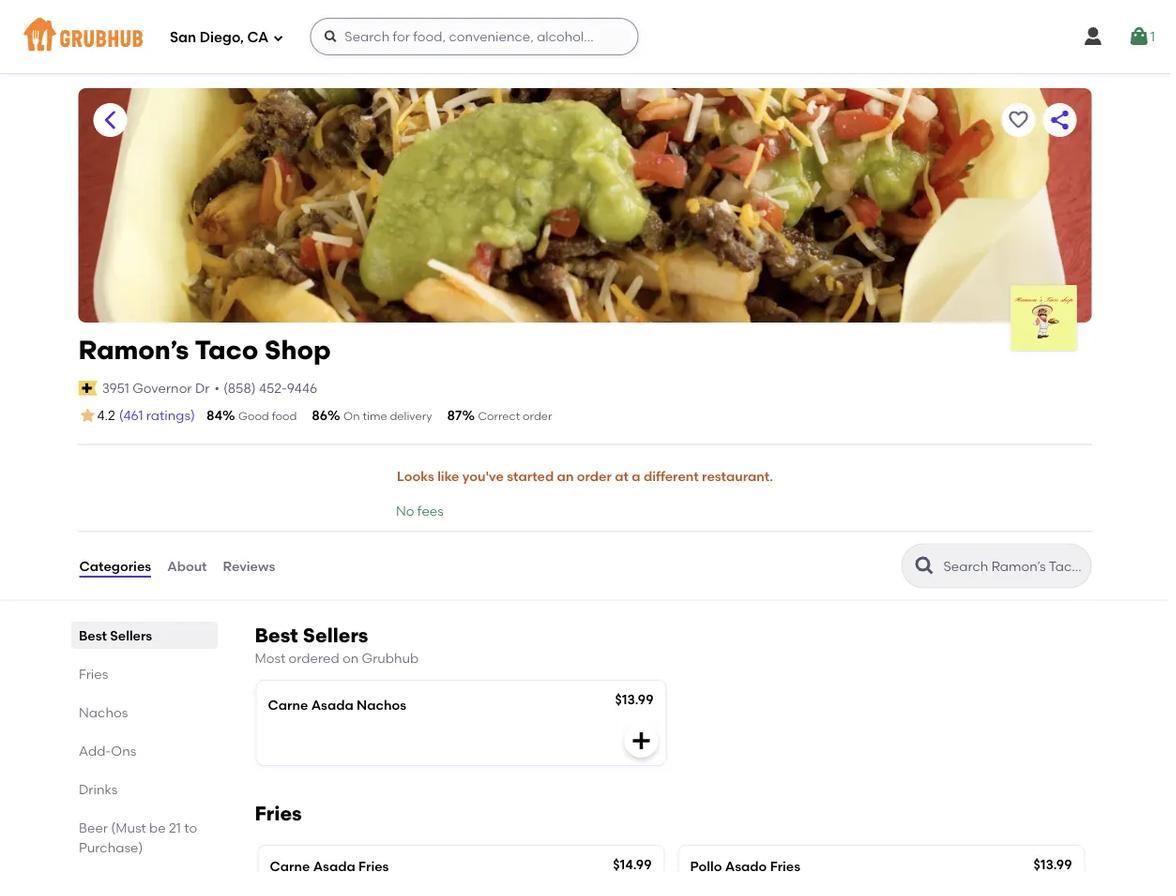 Task type: locate. For each thing, give the bounding box(es) containing it.
sellers up on at the bottom of page
[[303, 624, 368, 648]]

about
[[167, 558, 207, 574]]

fees
[[418, 503, 444, 519]]

nachos tab
[[78, 703, 210, 722]]

food
[[272, 410, 297, 423]]

0 horizontal spatial svg image
[[1082, 25, 1105, 48]]

no fees
[[396, 503, 444, 519]]

1
[[1151, 28, 1155, 44]]

1 horizontal spatial best
[[255, 624, 298, 648]]

you've
[[463, 469, 504, 485]]

an
[[557, 469, 574, 485]]

1 horizontal spatial fries
[[255, 802, 302, 826]]

fries tab
[[78, 664, 210, 684]]

sellers inside tab
[[110, 628, 152, 644]]

beer (must be 21 to purchase)
[[78, 820, 197, 856]]

best sellers tab
[[78, 626, 210, 645]]

to
[[184, 820, 197, 836]]

1 horizontal spatial svg image
[[1128, 25, 1151, 48]]

9446
[[287, 380, 317, 396]]

order left at
[[577, 469, 612, 485]]

correct
[[478, 410, 520, 423]]

fries right to
[[255, 802, 302, 826]]

0 horizontal spatial fries
[[78, 666, 108, 682]]

2 svg image from the left
[[1128, 25, 1151, 48]]

ramon's taco shop
[[78, 335, 331, 366]]

(461
[[119, 408, 143, 424]]

1 horizontal spatial sellers
[[303, 624, 368, 648]]

svg image
[[1082, 25, 1105, 48], [1128, 25, 1151, 48]]

asada
[[311, 698, 354, 714]]

fries inside tab
[[78, 666, 108, 682]]

save this restaurant button
[[1002, 103, 1036, 137]]

sellers inside best sellers most ordered on grubhub
[[303, 624, 368, 648]]

order inside button
[[577, 469, 612, 485]]

1 horizontal spatial order
[[577, 469, 612, 485]]

like
[[438, 469, 459, 485]]

search icon image
[[914, 555, 936, 578]]

fries
[[78, 666, 108, 682], [255, 802, 302, 826]]

sellers up fries tab
[[110, 628, 152, 644]]

best up most at the bottom of page
[[255, 624, 298, 648]]

looks like you've started an order at a different restaurant.
[[397, 469, 773, 485]]

0 horizontal spatial order
[[523, 410, 552, 423]]

3951 governor dr
[[102, 380, 210, 396]]

save this restaurant image
[[1008, 109, 1030, 131]]

add-ons
[[78, 743, 136, 759]]

good food
[[238, 410, 297, 423]]

svg image
[[323, 29, 338, 44], [272, 32, 284, 44], [630, 730, 653, 753]]

subscription pass image
[[78, 381, 97, 396]]

looks
[[397, 469, 434, 485]]

3951
[[102, 380, 129, 396]]

best
[[255, 624, 298, 648], [78, 628, 106, 644]]

sellers for best sellers most ordered on grubhub
[[303, 624, 368, 648]]

0 vertical spatial fries
[[78, 666, 108, 682]]

nachos up "add-ons"
[[78, 705, 127, 720]]

reviews button
[[222, 533, 276, 600]]

svg image inside 1 button
[[1128, 25, 1151, 48]]

87
[[447, 408, 462, 424]]

add-
[[78, 743, 111, 759]]

carne
[[268, 698, 308, 714]]

best up fries tab
[[78, 628, 106, 644]]

best sellers most ordered on grubhub
[[255, 624, 419, 666]]

categories
[[79, 558, 151, 574]]

order
[[523, 410, 552, 423], [577, 469, 612, 485]]

nachos
[[357, 698, 406, 714], [78, 705, 127, 720]]

fries down the best sellers at the bottom
[[78, 666, 108, 682]]

ons
[[111, 743, 136, 759]]

0 horizontal spatial best
[[78, 628, 106, 644]]

452-
[[259, 380, 287, 396]]

0 horizontal spatial sellers
[[110, 628, 152, 644]]

sellers for best sellers
[[110, 628, 152, 644]]

ca
[[247, 29, 269, 46]]

main navigation navigation
[[0, 0, 1170, 73]]

time
[[363, 410, 387, 423]]

(858) 452-9446 button
[[223, 379, 317, 398]]

3951 governor dr button
[[101, 378, 211, 399]]

0 vertical spatial order
[[523, 410, 552, 423]]

best inside best sellers most ordered on grubhub
[[255, 624, 298, 648]]

0 horizontal spatial nachos
[[78, 705, 127, 720]]

best inside tab
[[78, 628, 106, 644]]

1 vertical spatial order
[[577, 469, 612, 485]]

1 vertical spatial fries
[[255, 802, 302, 826]]

84
[[206, 408, 222, 424]]

diego,
[[200, 29, 244, 46]]

caret left icon image
[[99, 109, 122, 131]]

1 horizontal spatial nachos
[[357, 698, 406, 714]]

1 horizontal spatial svg image
[[323, 29, 338, 44]]

looks like you've started an order at a different restaurant. button
[[396, 456, 774, 498]]

best sellers
[[78, 628, 152, 644]]

add-ons tab
[[78, 741, 210, 761]]

reviews
[[223, 558, 275, 574]]

nachos down grubhub
[[357, 698, 406, 714]]

order right correct
[[523, 410, 552, 423]]

sellers
[[303, 624, 368, 648], [110, 628, 152, 644]]



Task type: vqa. For each thing, say whether or not it's contained in the screenshot.
3951 Governor Dr
yes



Task type: describe. For each thing, give the bounding box(es) containing it.
$13.99
[[615, 692, 654, 708]]

started
[[507, 469, 554, 485]]

ramon's taco shop logo image
[[1011, 285, 1077, 351]]

san diego, ca
[[170, 29, 269, 46]]

be
[[149, 820, 165, 836]]

different
[[644, 469, 699, 485]]

(must
[[111, 820, 146, 836]]

on time delivery
[[344, 410, 432, 423]]

grubhub
[[362, 651, 419, 666]]

(858)
[[223, 380, 256, 396]]

ordered
[[289, 651, 339, 666]]

about button
[[166, 533, 208, 600]]

1 button
[[1128, 20, 1155, 54]]

nachos inside tab
[[78, 705, 127, 720]]

taco
[[195, 335, 258, 366]]

restaurant.
[[702, 469, 773, 485]]

4.2
[[97, 408, 115, 424]]

0 horizontal spatial svg image
[[272, 32, 284, 44]]

best for best sellers most ordered on grubhub
[[255, 624, 298, 648]]

beer
[[78, 820, 107, 836]]

a
[[632, 469, 641, 485]]

governor
[[133, 380, 192, 396]]

categories button
[[78, 533, 152, 600]]

21
[[169, 820, 181, 836]]

drinks
[[78, 781, 117, 797]]

beer (must be 21 to purchase) tab
[[78, 818, 210, 858]]

2 horizontal spatial svg image
[[630, 730, 653, 753]]

good
[[238, 410, 269, 423]]

at
[[615, 469, 629, 485]]

ramon's
[[78, 335, 189, 366]]

on
[[343, 651, 359, 666]]

no
[[396, 503, 414, 519]]

(461 ratings)
[[119, 408, 195, 424]]

1 svg image from the left
[[1082, 25, 1105, 48]]

shop
[[265, 335, 331, 366]]

•
[[214, 380, 220, 396]]

carne asada nachos
[[268, 698, 406, 714]]

86
[[312, 408, 328, 424]]

most
[[255, 651, 286, 666]]

best for best sellers
[[78, 628, 106, 644]]

Search for food, convenience, alcohol... search field
[[310, 18, 639, 55]]

correct order
[[478, 410, 552, 423]]

ratings)
[[146, 408, 195, 424]]

dr
[[195, 380, 210, 396]]

• (858) 452-9446
[[214, 380, 317, 396]]

delivery
[[390, 410, 432, 423]]

on
[[344, 410, 360, 423]]

star icon image
[[78, 407, 97, 425]]

share icon image
[[1049, 109, 1071, 131]]

Search Ramon's Taco Shop search field
[[942, 558, 1086, 576]]

drinks tab
[[78, 780, 210, 799]]

purchase)
[[78, 840, 143, 856]]

san
[[170, 29, 196, 46]]



